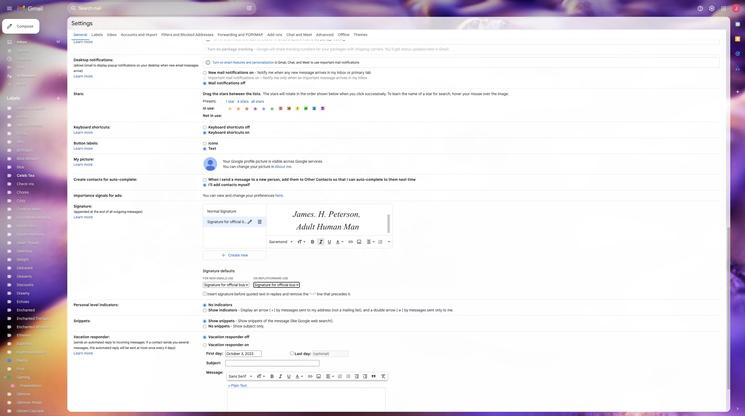 Task type: describe. For each thing, give the bounding box(es) containing it.
personal level indicators:
[[74, 303, 119, 307]]

complete:
[[119, 177, 137, 182]]

1 vertical spatial automated
[[96, 346, 111, 350]]

an inside vacation responder: (sends an automated reply to incoming messages. if a contact sends you several messages, this automated reply will be sent at most once every 4 days) learn more
[[84, 340, 88, 344]]

0 horizontal spatial .
[[283, 193, 284, 198]]

italic ‪(⌘i)‬ image
[[278, 374, 283, 379]]

defaults
[[220, 269, 235, 273]]

mail for new mail notifications on - notify me when any new message arrives in my inbox or primary tab
[[217, 70, 225, 75]]

the right 'learn'
[[402, 91, 407, 96]]

0 vertical spatial reply
[[105, 340, 112, 344]]

the left the lists.
[[246, 91, 252, 96]]

picture image
[[203, 157, 218, 171]]

dreamy link
[[17, 291, 30, 296]]

b-day
[[17, 131, 27, 136]]

0 vertical spatial 4
[[237, 99, 239, 104]]

vacation for vacation responder on
[[208, 343, 224, 347]]

end
[[99, 210, 105, 214]]

ins
[[29, 182, 34, 186]]

accounts
[[121, 32, 137, 37]]

snippets up only.
[[248, 319, 262, 323]]

messages,
[[74, 346, 89, 350]]

more inside desktop notifications: (allows gmail to display popup notifications on your desktop when new email messages arrive) learn more
[[84, 74, 93, 79]]

1 for 1
[[59, 74, 60, 78]]

3 learn more link from the top
[[74, 130, 93, 135]]

1 use from the left
[[228, 277, 233, 280]]

Show indicators radio
[[203, 309, 206, 313]]

for left the official
[[224, 220, 229, 224]]

message:
[[206, 370, 223, 375]]

button
[[74, 141, 86, 146]]

insert
[[207, 292, 217, 297]]

stars down the lists.
[[256, 99, 264, 104]]

for left search,
[[433, 91, 438, 96]]

your inside your google profile picture is visible across google services. you can change your picture in about me .
[[250, 164, 258, 169]]

1 horizontal spatial only
[[435, 308, 442, 313]]

turn for turn on smart features and personalization in gmail, chat, and meet to use important mail notifications
[[213, 60, 219, 64]]

0 vertical spatial ethereal
[[29, 123, 43, 128]]

use for important
[[314, 60, 319, 64]]

2 by from the left
[[404, 308, 408, 313]]

to left other
[[300, 177, 304, 182]]

google right (like
[[298, 319, 310, 323]]

1 vertical spatial can
[[349, 177, 355, 182]]

keyboard for keyboard shortcuts: learn more
[[74, 125, 91, 130]]

when right below
[[340, 91, 349, 96]]

blue link
[[17, 165, 24, 170]]

the inside the signature: (appended at the end of all outgoing messages) learn more
[[94, 210, 99, 214]]

your
[[223, 159, 230, 164]]

learn inside vacation responder: (sends an automated reply to incoming messages. if a contact sends you several messages, this automated reply will be sent at most once every 4 days) learn more
[[74, 351, 83, 356]]

learn inside desktop notifications: (allows gmail to display popup notifications on your desktop when new email messages arrive) learn more
[[74, 74, 83, 79]]

0 horizontal spatial bliss
[[17, 156, 24, 161]]

cozy link
[[17, 198, 25, 203]]

7 learn more link from the top
[[74, 351, 93, 356]]

preferences
[[254, 193, 274, 198]]

link ‪(⌘k)‬ image
[[348, 239, 353, 244]]

1 horizontal spatial arrives
[[336, 75, 347, 80]]

smart for turn on smart features and personalization in gmail, chat, and meet to use package tracking
[[224, 37, 232, 41]]

delicious link
[[17, 249, 32, 254]]

2 horizontal spatial messages
[[409, 308, 426, 313]]

Important mail notifications on radio
[[203, 76, 206, 80]]

signature
[[218, 292, 233, 297]]

incoming
[[116, 340, 129, 344]]

inbox for bottommost 'inbox' link
[[17, 40, 27, 44]]

inbox for 'inbox' link to the top
[[107, 32, 117, 37]]

a right name
[[423, 91, 425, 96]]

to
[[387, 91, 391, 96]]

h.
[[318, 209, 326, 219]]

Mail notifications off radio
[[203, 81, 206, 85]]

remove
[[290, 292, 302, 297]]

Last day: text field
[[312, 351, 348, 357]]

your right hover
[[463, 91, 470, 96]]

notifications down the important
[[217, 81, 239, 85]]

me inside your google profile picture is visible across google services. you can change your picture in about me .
[[286, 164, 291, 169]]

peterson,
[[328, 209, 360, 219]]

off for mail notifications off
[[240, 81, 245, 85]]

« plain text
[[228, 383, 247, 388]]

1 i from the left
[[220, 177, 221, 182]]

whispers
[[36, 325, 51, 329]]

0 vertical spatial arrives
[[315, 70, 326, 75]]

echoes link
[[17, 299, 29, 304]]

(not
[[332, 308, 338, 313]]

a right (not
[[339, 308, 341, 313]]

to inside vacation responder: (sends an automated reply to incoming messages. if a contact sends you several messages, this automated reply will be sent at most once every 4 days) learn more
[[113, 340, 116, 344]]

fruit
[[17, 367, 24, 371]]

desktop
[[74, 58, 89, 62]]

Vacation responder off radio
[[203, 335, 206, 339]]

themes link
[[354, 32, 367, 37]]

mail for important mail notifications on - notify me only when an important message arrives in my inbox
[[226, 75, 233, 80]]

celeb tea
[[17, 173, 34, 178]]

sent inside vacation responder: (sends an automated reply to incoming messages. if a contact sends you several messages, this automated reply will be sent at most once every 4 days) learn more
[[130, 346, 136, 350]]

notify for notify me only when an important message arrives in my inbox
[[263, 75, 273, 80]]

gmail, for in gmail, chat, and meet to use package tracking
[[278, 37, 287, 41]]

to down numbers
[[311, 60, 313, 64]]

aurora for aurora ethereal
[[17, 123, 28, 128]]

0 vertical spatial that
[[338, 177, 346, 182]]

Show snippets radio
[[203, 319, 206, 323]]

can inside your google profile picture is visible across google services. you can change your picture in about me .
[[230, 164, 236, 169]]

2 horizontal spatial an
[[298, 75, 302, 80]]

1 vertical spatial you
[[203, 193, 209, 198]]

notifications up mail notifications off
[[226, 70, 248, 75]]

contacts
[[316, 177, 332, 182]]

97
[[57, 40, 60, 44]]

1 horizontal spatial contacts
[[221, 182, 237, 187]]

create new
[[228, 253, 248, 258]]

birthdaze
[[17, 148, 33, 153]]

enchanted for enchanted tranquil
[[17, 316, 35, 321]]

italic ‪(⌘i)‬ image
[[318, 239, 324, 244]]

2 horizontal spatial sent
[[427, 308, 434, 313]]

0 vertical spatial inbox link
[[107, 32, 117, 37]]

0 vertical spatial only
[[280, 75, 287, 80]]

your left packages
[[322, 47, 329, 52]]

learn
[[392, 91, 401, 96]]

new inside desktop notifications: (allows gmail to display popup notifications on your desktop when new email messages arrive) learn more
[[169, 63, 175, 67]]

me for only
[[274, 75, 279, 80]]

days)
[[168, 346, 175, 350]]

learn more
[[74, 39, 93, 44]]

human
[[317, 222, 342, 231]]

bubbles
[[33, 350, 46, 355]]

signature for official business
[[207, 220, 257, 224]]

2 ( from the left
[[396, 308, 398, 313]]

turn on smart features and personalization button for in gmail, chat, and meet to use important mail notifications
[[213, 60, 274, 64]]

advanced search options image
[[244, 3, 254, 13]]

desserts
[[17, 274, 32, 279]]

snippets for show snippets of the message (like google web search!).
[[219, 319, 235, 323]]

stars right "the"
[[270, 91, 278, 96]]

1 vertical spatial add
[[213, 182, 220, 187]]

personalization for in gmail, chat, and meet to use important mail notifications
[[252, 60, 274, 64]]

compose
[[17, 24, 33, 29]]

man
[[344, 222, 359, 231]]

0 horizontal spatial here
[[275, 193, 283, 198]]

my
[[74, 157, 79, 162]]

visible
[[272, 159, 282, 164]]

stars down between
[[240, 99, 249, 104]]

0 vertical spatial picture
[[256, 159, 267, 164]]

updates
[[412, 47, 426, 52]]

in
[[203, 106, 206, 111]]

meet for package
[[302, 37, 310, 41]]

1 vertical spatial inbox link
[[17, 40, 27, 44]]

1 horizontal spatial bliss
[[29, 224, 37, 228]]

important mail notifications on - notify me only when an important message arrives in my inbox
[[208, 75, 367, 80]]

show right the show snippets option
[[208, 319, 218, 323]]

subject:
[[206, 361, 221, 365]]

accounts and import link
[[121, 32, 157, 37]]

1 horizontal spatial all
[[251, 99, 255, 104]]

to down profile at top
[[251, 177, 255, 182]]

gaming link
[[17, 375, 30, 380]]

signature for for
[[207, 220, 223, 224]]

serif
[[238, 374, 246, 379]]

check-
[[17, 182, 29, 186]]

(appended
[[74, 210, 89, 214]]

Vacation responder text field
[[227, 391, 385, 415]]

stars up 1 star link
[[219, 91, 228, 96]]

to right complete
[[384, 177, 388, 182]]

No snippets radio
[[203, 325, 206, 329]]

2 auto- from the left
[[356, 177, 366, 182]]

of for signature: (appended at the end of all outgoing messages) learn more
[[106, 210, 109, 214]]

1 for 1 star 4 stars all stars
[[226, 99, 227, 104]]

snippets for show subject only.
[[214, 324, 230, 329]]

echoes
[[17, 299, 29, 304]]

the left "-
[[303, 292, 309, 297]]

0 vertical spatial contacts
[[87, 177, 102, 182]]

0 vertical spatial signature
[[220, 209, 236, 214]]

enchanted tranquil link
[[17, 316, 49, 321]]

compose button
[[2, 19, 40, 34]]

google down pop/imap
[[257, 47, 269, 52]]

web
[[311, 319, 318, 323]]

day
[[21, 131, 27, 136]]

insert image image for garamond
[[356, 239, 362, 244]]

support image
[[697, 5, 704, 12]]

your down myself
[[246, 193, 253, 198]]

Keyboard shortcuts off radio
[[203, 126, 206, 130]]

aurora link
[[17, 114, 28, 119]]

at inside vacation responder: (sends an automated reply to incoming messages. if a contact sends you several messages, this automated reply will be sent at most once every 4 days) learn more
[[137, 346, 140, 350]]

create for create contacts for auto-complete:
[[74, 177, 86, 182]]

a left person,
[[256, 177, 258, 182]]

for new emails use
[[203, 277, 233, 280]]

show up no snippets - show subject only.
[[238, 319, 247, 323]]

0 vertical spatial of
[[418, 91, 422, 96]]

Signature text field
[[270, 195, 390, 233]]

2 horizontal spatial mail
[[335, 60, 341, 64]]

0 horizontal spatial star
[[228, 99, 235, 104]]

a left 'double'
[[370, 308, 373, 313]]

glimmer for glimmer petals
[[17, 400, 31, 405]]

0 horizontal spatial can
[[210, 193, 216, 198]]

family link
[[17, 358, 27, 363]]

First day: text field
[[225, 351, 262, 357]]

1 vertical spatial reply
[[112, 346, 119, 350]]

the left order
[[300, 91, 306, 96]]

me.
[[447, 308, 454, 313]]

insert signature before quoted text in replies and remove the "--" line that precedes it.
[[206, 292, 351, 297]]

time
[[408, 177, 416, 182]]

desktop
[[148, 63, 160, 67]]

0 vertical spatial automated
[[88, 340, 104, 344]]

dazzle bliss link
[[17, 224, 37, 228]]

sans serif option
[[228, 374, 249, 379]]

1 learn more link from the top
[[74, 39, 93, 44]]

indent more ‪(⌘])‬ image
[[363, 374, 368, 379]]

display
[[241, 308, 253, 313]]

vacation for vacation responder: (sends an automated reply to incoming messages. if a contact sends you several messages, this automated reply will be sent at most once every 4 days) learn more
[[74, 335, 89, 339]]

0 vertical spatial you
[[350, 91, 356, 96]]

creative ideas link
[[17, 207, 41, 212]]

google right the your
[[231, 159, 243, 164]]

off for keyboard shortcuts off
[[245, 125, 250, 130]]

0 vertical spatial use:
[[207, 106, 215, 111]]

message up shown
[[320, 75, 335, 80]]

snoozed link
[[17, 57, 31, 61]]

more inside the signature: (appended at the end of all outgoing messages) learn more
[[84, 215, 93, 220]]

1 horizontal spatial add
[[282, 177, 289, 182]]

insert image image for sans serif
[[316, 374, 321, 379]]

level
[[90, 303, 99, 307]]

my for (not
[[311, 308, 316, 313]]

for left ads:
[[109, 193, 114, 198]]

tab
[[365, 70, 371, 75]]

5 learn more link from the top
[[74, 162, 93, 167]]

gmail, for in gmail, chat, and meet to use important mail notifications
[[278, 60, 287, 64]]

for right numbers
[[316, 47, 321, 52]]

notifications inside desktop notifications: (allows gmail to display popup notifications on your desktop when new email messages arrive) learn more
[[118, 63, 136, 67]]

1 learn from the top
[[74, 39, 83, 44]]

1 vertical spatial picture
[[259, 164, 270, 169]]

ideas
[[32, 207, 41, 212]]

adult
[[296, 222, 315, 231]]

show right show indicators option
[[208, 308, 218, 313]]

drag
[[203, 91, 211, 96]]

create for create new
[[228, 253, 240, 258]]

learn inside "keyboard shortcuts: learn more"
[[74, 130, 83, 135]]

show left subject
[[233, 324, 242, 329]]

labels heading
[[7, 96, 56, 101]]

learn inside my picture: learn more
[[74, 162, 83, 167]]

1 horizontal spatial inbox
[[358, 75, 367, 80]]

signature: (appended at the end of all outgoing messages) learn more
[[74, 204, 143, 220]]

your inside desktop notifications: (allows gmail to display popup notifications on your desktop when new email messages arrive) learn more
[[141, 63, 147, 67]]

bliss whisper
[[17, 156, 39, 161]]

keyboard for keyboard shortcuts on
[[208, 130, 226, 135]]

1 vertical spatial will
[[279, 91, 285, 96]]

2 ) from the left
[[402, 308, 403, 313]]

1 horizontal spatial an
[[254, 308, 258, 313]]

not
[[203, 113, 209, 118]]

mailing
[[342, 308, 354, 313]]

the right drag
[[212, 91, 218, 96]]

euphoria bubbles link
[[17, 350, 46, 355]]

view
[[217, 193, 224, 198]]

1 horizontal spatial messages
[[281, 308, 298, 313]]

2 horizontal spatial tracking
[[333, 37, 345, 41]]

alerts and notifs
[[17, 106, 45, 111]]

labels navigation
[[0, 17, 67, 416]]

general link
[[74, 32, 87, 37]]

turn on smart features and personalization button for in gmail, chat, and meet to use package tracking
[[213, 37, 274, 41]]

0 vertical spatial package
[[320, 37, 332, 41]]

it.
[[348, 292, 351, 297]]

no snippets - show subject only.
[[208, 324, 264, 329]]

a up the i'll add contacts myself
[[231, 177, 234, 182]]

2 use from the left
[[283, 277, 288, 280]]

any
[[284, 70, 290, 75]]

shortcuts for off
[[227, 125, 244, 130]]

1 horizontal spatial sent
[[299, 308, 306, 313]]

1 vertical spatial that
[[324, 292, 330, 297]]

notifications up between
[[233, 75, 254, 80]]

2 i from the left
[[347, 177, 348, 182]]

sans serif
[[229, 374, 246, 379]]

0 vertical spatial here
[[427, 47, 434, 52]]

shortcuts:
[[92, 125, 110, 130]]

keyboard shortcuts off
[[208, 125, 250, 130]]

messages)
[[127, 210, 143, 214]]

importance
[[74, 193, 94, 198]]



Task type: vqa. For each thing, say whether or not it's contained in the screenshot.
first Turn on smart features and personalization button from the bottom of the page
yes



Task type: locate. For each thing, give the bounding box(es) containing it.
aurora down aurora link
[[17, 123, 28, 128]]

use for package
[[314, 37, 319, 41]]

labels up alerts
[[7, 96, 20, 101]]

1 vertical spatial use:
[[214, 113, 222, 118]]

all inside the signature: (appended at the end of all outgoing messages) learn more
[[109, 210, 113, 214]]

indicators for no
[[214, 303, 232, 307]]

4 down between
[[237, 99, 239, 104]]

in use:
[[203, 106, 215, 111]]

2 vertical spatial me
[[286, 164, 291, 169]]

4 learn more link from the top
[[74, 146, 93, 151]]

no for no snippets - show subject only.
[[208, 324, 213, 329]]

use down defaults at the bottom of the page
[[228, 277, 233, 280]]

link ‪(⌘k)‬ image
[[308, 374, 313, 379]]

create inside button
[[228, 253, 240, 258]]

0 horizontal spatial an
[[84, 340, 88, 344]]

1 vertical spatial inbox
[[358, 75, 367, 80]]

to inside desktop notifications: (allows gmail to display popup notifications on your desktop when new email messages arrive) learn more
[[93, 63, 96, 67]]

package up turn on package tracking - google will share tracking numbers for your packages with shipping carriers. you'll get status updates here in gmail.
[[320, 37, 332, 41]]

tracking right the share
[[286, 47, 300, 52]]

celeb tea link
[[17, 173, 34, 178]]

tranquil
[[36, 316, 49, 321]]

0 vertical spatial smart
[[224, 37, 232, 41]]

labels inside navigation
[[7, 96, 20, 101]]

1 vertical spatial chat,
[[288, 60, 295, 64]]

1 horizontal spatial 4
[[237, 99, 239, 104]]

use down numbers
[[314, 60, 319, 64]]

learn more link down (appended
[[74, 215, 93, 220]]

1 horizontal spatial can
[[230, 164, 236, 169]]

at inside the signature: (appended at the end of all outgoing messages) learn more
[[90, 210, 93, 214]]

indicators for show
[[219, 308, 237, 313]]

2 glimmer from the top
[[17, 400, 31, 405]]

more down "gmail" in the left of the page
[[84, 74, 93, 79]]

insert image image
[[356, 239, 362, 244], [316, 374, 321, 379]]

keyboard right keyboard shortcuts off 'radio'
[[208, 125, 226, 130]]

numbered list ‪(⌘⇧7)‬ image
[[378, 239, 383, 244]]

1 enchanted from the top
[[17, 308, 35, 313]]

1 ) from the left
[[274, 308, 275, 313]]

1 horizontal spatial star
[[426, 91, 432, 96]]

accounts and import
[[121, 32, 157, 37]]

the right "over" in the top of the page
[[491, 91, 497, 96]]

mail down packages
[[335, 60, 341, 64]]

filters and blocked addresses
[[161, 32, 213, 37]]

message right any
[[299, 70, 314, 75]]

Icons radio
[[203, 142, 206, 146]]

remove formatting ‪(⌘\)‬ image
[[381, 374, 386, 379]]

no for no indicators
[[208, 303, 213, 307]]

1 by from the left
[[276, 308, 280, 313]]

sent left me.
[[427, 308, 434, 313]]

garamond option
[[268, 239, 289, 244]]

1 vertical spatial .
[[283, 193, 284, 198]]

1 vertical spatial mail
[[217, 70, 225, 75]]

1 vertical spatial use
[[314, 60, 319, 64]]

to up numbers
[[311, 37, 313, 41]]

2 turn on smart features and personalization button from the top
[[213, 60, 274, 64]]

on inside desktop notifications: (allows gmail to display popup notifications on your desktop when new email messages arrive) learn more
[[136, 63, 140, 67]]

1 vertical spatial ethereal
[[17, 333, 31, 338]]

no right no indicators option
[[208, 303, 213, 307]]

sends
[[163, 340, 172, 344]]

5 more from the top
[[84, 162, 93, 167]]

glimmer up glimmer petals
[[17, 392, 31, 397]]

1 vertical spatial star
[[228, 99, 235, 104]]

1 smart from the top
[[224, 37, 232, 41]]

1 vertical spatial an
[[254, 308, 258, 313]]

change inside your google profile picture is visible across google services. you can change your picture in about me .
[[237, 164, 249, 169]]

bold ‪(⌘b)‬ image
[[310, 239, 315, 244]]

7 more from the top
[[84, 351, 93, 356]]

james.
[[293, 209, 316, 219]]

1 vertical spatial gmail,
[[278, 60, 287, 64]]

blocked
[[181, 32, 194, 37]]

0 vertical spatial mail
[[335, 60, 341, 64]]

signature for defaults
[[203, 269, 220, 273]]

1 vertical spatial here
[[275, 193, 283, 198]]

to left me.
[[443, 308, 446, 313]]

0 horizontal spatial inbox
[[337, 70, 346, 75]]

at right (appended
[[90, 210, 93, 214]]

1 vertical spatial inbox
[[17, 40, 27, 44]]

Last day: checkbox
[[290, 352, 294, 355]]

in inside your google profile picture is visible across google services. you can change your picture in about me .
[[271, 164, 274, 169]]

( left ›
[[269, 308, 271, 313]]

not in use:
[[203, 113, 222, 118]]

vacation up (sends
[[74, 335, 89, 339]]

my for or
[[331, 70, 336, 75]]

1 features from the top
[[233, 37, 245, 41]]

0 vertical spatial responder
[[225, 335, 243, 339]]

can right so
[[349, 177, 355, 182]]

you down the your
[[223, 164, 229, 169]]

vacation for vacation responder off
[[208, 335, 224, 339]]

you inside your google profile picture is visible across google services. you can change your picture in about me .
[[223, 164, 229, 169]]

line
[[317, 292, 323, 297]]

between
[[229, 91, 245, 96]]

1 aurora from the top
[[17, 114, 28, 119]]

1 glimmer from the top
[[17, 392, 31, 397]]

meet for important
[[302, 60, 310, 64]]

keyboard up icons
[[208, 130, 226, 135]]

to
[[311, 37, 313, 41], [311, 60, 313, 64], [93, 63, 96, 67], [251, 177, 255, 182], [300, 177, 304, 182], [384, 177, 388, 182], [307, 308, 311, 313], [443, 308, 446, 313], [113, 340, 116, 344]]

1 vertical spatial responder
[[225, 343, 243, 347]]

settings image
[[709, 5, 715, 12]]

delicious
[[17, 249, 32, 254]]

No indicators radio
[[203, 303, 206, 307]]

emails
[[217, 277, 227, 280]]

family
[[17, 358, 27, 363]]

1 turn on smart features and personalization button from the top
[[213, 37, 274, 41]]

can down the your
[[230, 164, 236, 169]]

advanced link
[[316, 32, 334, 37]]

0 vertical spatial off
[[240, 81, 245, 85]]

. right preferences
[[283, 193, 284, 198]]

first
[[206, 351, 214, 356]]

formatting options toolbar down last day:
[[227, 373, 388, 380]]

you inside vacation responder: (sends an automated reply to incoming messages. if a contact sends you several messages, this automated reply will be sent at most once every 4 days) learn more
[[173, 340, 178, 344]]

0 horizontal spatial reply
[[105, 340, 112, 344]]

the down ›
[[268, 319, 273, 323]]

2 features from the top
[[233, 60, 245, 64]]

automated right this
[[96, 346, 111, 350]]

3 enchanted from the top
[[17, 325, 35, 329]]

a
[[423, 91, 425, 96], [231, 177, 234, 182], [256, 177, 258, 182], [339, 308, 341, 313], [370, 308, 373, 313], [149, 340, 151, 344]]

tracking up packages
[[333, 37, 345, 41]]

when inside desktop notifications: (allows gmail to display popup notifications on your desktop when new email messages arrive) learn more
[[160, 63, 168, 67]]

dead thread
[[17, 241, 38, 245]]

fruit link
[[17, 367, 24, 371]]

3 more from the top
[[84, 130, 93, 135]]

0 vertical spatial gmail,
[[278, 37, 287, 41]]

more inside vacation responder: (sends an automated reply to incoming messages. if a contact sends you several messages, this automated reply will be sent at most once every 4 days) learn more
[[84, 351, 93, 356]]

reply down "responder:" at the bottom left of the page
[[105, 340, 112, 344]]

1 vertical spatial create
[[228, 253, 240, 258]]

or
[[347, 70, 351, 75]]

of
[[418, 91, 422, 96], [106, 210, 109, 214], [263, 319, 267, 323]]

1 inside labels navigation
[[59, 74, 60, 78]]

inbox left or on the top of the page
[[337, 70, 346, 75]]

enchanted down enchanted link
[[17, 316, 35, 321]]

1 horizontal spatial will
[[270, 47, 275, 52]]

1 vertical spatial indicators
[[219, 308, 237, 313]]

1 vertical spatial only
[[435, 308, 442, 313]]

0 horizontal spatial use
[[228, 277, 233, 280]]

messages inside desktop notifications: (allows gmail to display popup notifications on your desktop when new email messages arrive) learn more
[[184, 63, 198, 67]]

1 horizontal spatial tracking
[[286, 47, 300, 52]]

0 vertical spatial turn on smart features and personalization button
[[213, 37, 274, 41]]

1 more from the top
[[84, 39, 93, 44]]

indent less ‪(⌘[)‬ image
[[354, 374, 359, 379]]

0 vertical spatial you
[[223, 164, 229, 169]]

formatting options toolbar down human
[[268, 239, 392, 245]]

that right line at the bottom left of the page
[[324, 292, 330, 297]]

learn inside button labels: learn more
[[74, 146, 83, 151]]

automated
[[88, 340, 104, 344], [96, 346, 111, 350]]

keyboard for keyboard shortcuts off
[[208, 125, 226, 130]]

chat, for in gmail, chat, and meet to use important mail notifications
[[288, 60, 295, 64]]

ethereal link
[[17, 333, 31, 338]]

enchanted down echoes
[[17, 308, 35, 313]]

of inside the signature: (appended at the end of all outgoing messages) learn more
[[106, 210, 109, 214]]

status
[[401, 47, 411, 52]]

1 horizontal spatial insert image image
[[356, 239, 362, 244]]

1 vertical spatial arrives
[[336, 75, 347, 80]]

main menu image
[[6, 5, 13, 12]]

bliss down crystalline dewdrop
[[29, 224, 37, 228]]

0 horizontal spatial at
[[90, 210, 93, 214]]

more up labels:
[[84, 130, 93, 135]]

labels link
[[91, 32, 103, 37]]

keyboard inside "keyboard shortcuts: learn more"
[[74, 125, 91, 130]]

gmail image
[[17, 3, 45, 14]]

0 horizontal spatial add
[[213, 182, 220, 187]]

0 vertical spatial euphoria
[[17, 342, 32, 346]]

New mail notifications on radio
[[203, 71, 206, 75]]

me for when
[[268, 70, 273, 75]]

›
[[272, 308, 273, 313]]

will inside vacation responder: (sends an automated reply to incoming messages. if a contact sends you several messages, this automated reply will be sent at most once every 4 days) learn more
[[120, 346, 124, 350]]

personalization for in gmail, chat, and meet to use package tracking
[[252, 37, 274, 41]]

my left or on the top of the page
[[331, 70, 336, 75]]

responder for off
[[225, 335, 243, 339]]

0 horizontal spatial tracking
[[238, 47, 253, 52]]

them left other
[[290, 177, 299, 182]]

euphoria link
[[17, 342, 32, 346]]

first day:
[[206, 351, 223, 356]]

1 horizontal spatial them
[[389, 177, 398, 182]]

of right end
[[106, 210, 109, 214]]

a inside vacation responder: (sends an automated reply to incoming messages. if a contact sends you several messages, this automated reply will be sent at most once every 4 days) learn more
[[149, 340, 151, 344]]

1 dazzle from the top
[[17, 224, 28, 228]]

2 arrow from the left
[[386, 308, 395, 313]]

2 enchanted from the top
[[17, 316, 35, 321]]

bold ‪(⌘b)‬ image
[[270, 374, 275, 379]]

0 vertical spatial indicators
[[214, 303, 232, 307]]

search mail image
[[69, 4, 78, 13]]

2 horizontal spatial of
[[418, 91, 422, 96]]

numbered list ‪(⌘⇧7)‬ image
[[337, 374, 343, 379]]

1 no from the top
[[208, 303, 213, 307]]

vacation responder: (sends an automated reply to incoming messages. if a contact sends you several messages, this automated reply will be sent at most once every 4 days) learn more
[[74, 335, 189, 356]]

indicators down no indicators
[[219, 308, 237, 313]]

"-
[[309, 292, 313, 297]]

1 personalization from the top
[[252, 37, 274, 41]]

2 gmail, from the top
[[278, 60, 287, 64]]

0 vertical spatial create
[[74, 177, 86, 182]]

euphoria for euphoria link
[[17, 342, 32, 346]]

learn inside the signature: (appended at the end of all outgoing messages) learn more
[[74, 215, 83, 220]]

1 horizontal spatial reply
[[112, 346, 119, 350]]

2 horizontal spatial me
[[286, 164, 291, 169]]

chat, for in gmail, chat, and meet to use package tracking
[[288, 37, 295, 41]]

formatting options toolbar containing sans serif
[[227, 373, 388, 380]]

1 horizontal spatial .
[[291, 164, 292, 169]]

dazzle for dazzle harmony
[[17, 232, 28, 237]]

for up the 'signals' on the top
[[103, 177, 108, 182]]

turn for turn on smart features and personalization in gmail, chat, and meet to use package tracking
[[213, 37, 219, 41]]

new
[[208, 70, 216, 75]]

Subject text field
[[225, 360, 319, 366]]

When I send a message to a new person, add them to Other Contacts so that I can auto-complete to them next time radio
[[203, 178, 206, 182]]

glimmer for glimmer link
[[17, 392, 31, 397]]

1 responder from the top
[[225, 335, 243, 339]]

off for vacation responder off
[[244, 335, 249, 339]]

None checkbox
[[203, 47, 206, 50], [203, 292, 206, 296], [203, 47, 206, 50], [203, 292, 206, 296]]

2 euphoria from the top
[[17, 350, 32, 355]]

day: for first day:
[[215, 351, 223, 356]]

0 vertical spatial personalization
[[252, 37, 274, 41]]

2 chat, from the top
[[288, 60, 295, 64]]

petals
[[32, 400, 42, 405]]

-
[[254, 47, 256, 52], [255, 70, 256, 75], [260, 75, 262, 80], [313, 292, 314, 297], [238, 308, 240, 313], [236, 319, 237, 323], [231, 324, 232, 329]]

1 vertical spatial turn on smart features and personalization button
[[213, 60, 274, 64]]

underline ‪(⌘u)‬ image for garamond
[[327, 239, 332, 245]]

arrives down or on the top of the page
[[336, 75, 347, 80]]

0 vertical spatial change
[[237, 164, 249, 169]]

notify for notify me when any new message arrives in my inbox or primary tab
[[257, 70, 267, 75]]

1 vertical spatial change
[[232, 193, 245, 198]]

1 vertical spatial underline ‪(⌘u)‬ image
[[286, 374, 292, 379]]

0 horizontal spatial of
[[106, 210, 109, 214]]

1 horizontal spatial inbox
[[107, 32, 117, 37]]

important
[[320, 60, 334, 64], [303, 75, 319, 80]]

more inside "keyboard shortcuts: learn more"
[[84, 130, 93, 135]]

1 vertical spatial euphoria
[[17, 350, 32, 355]]

0 vertical spatial an
[[298, 75, 302, 80]]

message up myself
[[234, 177, 250, 182]]

1 star link
[[226, 99, 237, 104]]

2 vertical spatial an
[[84, 340, 88, 344]]

0 vertical spatial all
[[251, 99, 255, 104]]

Vacation responder on radio
[[203, 343, 206, 347]]

signature up signature for official business
[[220, 209, 236, 214]]

5 learn from the top
[[74, 162, 83, 167]]

google right across
[[295, 159, 307, 164]]

more inside my picture: learn more
[[84, 162, 93, 167]]

2 responder from the top
[[225, 343, 243, 347]]

message left (like
[[274, 319, 289, 323]]

contact
[[152, 340, 162, 344]]

2 smart from the top
[[224, 60, 232, 64]]

messages.
[[130, 340, 145, 344]]

1 chat, from the top
[[288, 37, 295, 41]]

adult human man
[[296, 222, 359, 231]]

Text radio
[[203, 147, 206, 151]]

my left address
[[311, 308, 316, 313]]

signature down normal at the left of page
[[207, 220, 223, 224]]

the left end
[[94, 210, 99, 214]]

when left any
[[274, 70, 283, 75]]

0 vertical spatial will
[[270, 47, 275, 52]]

rotate
[[286, 91, 296, 96]]

an right display
[[254, 308, 258, 313]]

that right so
[[338, 177, 346, 182]]

i
[[220, 177, 221, 182], [347, 177, 348, 182]]

snippets up the vacation responder off at the bottom of the page
[[214, 324, 230, 329]]

2 no from the top
[[208, 324, 213, 329]]

glimmer
[[17, 392, 31, 397], [17, 400, 31, 405]]

day:
[[215, 351, 223, 356], [303, 352, 311, 356]]

1 them from the left
[[290, 177, 299, 182]]

1 shortcuts from the top
[[227, 125, 244, 130]]

1 vertical spatial bliss
[[29, 224, 37, 228]]

create up "importance" on the top of the page
[[74, 177, 86, 182]]

chores link
[[17, 190, 29, 195]]

tab list
[[730, 17, 745, 397]]

enchanted for enchanted whispers
[[17, 325, 35, 329]]

messages right » at right
[[409, 308, 426, 313]]

presets:
[[203, 99, 216, 104]]

and inside labels navigation
[[28, 106, 34, 111]]

4 more from the top
[[84, 146, 93, 151]]

1 horizontal spatial 1
[[226, 99, 227, 104]]

personal
[[74, 303, 89, 307]]

no
[[208, 303, 213, 307], [208, 324, 213, 329]]

underline ‪(⌘u)‬ image for sans serif
[[286, 374, 292, 379]]

them left next
[[389, 177, 398, 182]]

to right "gmail" in the left of the page
[[93, 63, 96, 67]]

2 horizontal spatial my
[[352, 75, 357, 80]]

2 vertical spatial will
[[120, 346, 124, 350]]

packages
[[330, 47, 346, 52]]

underline ‪(⌘u)‬ image
[[327, 239, 332, 245], [286, 374, 292, 379]]

1 auto- from the left
[[109, 177, 119, 182]]

0 vertical spatial notify
[[257, 70, 267, 75]]

4 inside vacation responder: (sends an automated reply to incoming messages. if a contact sends you several messages, this automated reply will be sent at most once every 4 days) learn more
[[165, 346, 167, 350]]

. down across
[[291, 164, 292, 169]]

formatting options toolbar
[[268, 239, 392, 245], [227, 373, 388, 380]]

smart for turn on smart features and personalization in gmail, chat, and meet to use important mail notifications
[[224, 60, 232, 64]]

day: right first
[[215, 351, 223, 356]]

2 personalization from the top
[[252, 60, 274, 64]]

messages up (like
[[281, 308, 298, 313]]

features for turn on smart features and personalization in gmail, chat, and meet to use package tracking
[[233, 37, 245, 41]]

1 horizontal spatial at
[[137, 346, 140, 350]]

bbq
[[17, 140, 24, 144]]

None search field
[[67, 2, 257, 15]]

me down across
[[286, 164, 291, 169]]

2 use from the top
[[314, 60, 319, 64]]

2 learn more link from the top
[[74, 74, 93, 79]]

0 horizontal spatial create
[[74, 177, 86, 182]]

responder:
[[90, 335, 110, 339]]

learn down button on the left of the page
[[74, 146, 83, 151]]

0 horizontal spatial (
[[269, 308, 271, 313]]

. inside your google profile picture is visible across google services. you can change your picture in about me .
[[291, 164, 292, 169]]

2 dazzle from the top
[[17, 232, 28, 237]]

1 horizontal spatial auto-
[[356, 177, 366, 182]]

2 aurora from the top
[[17, 123, 28, 128]]

1 ( from the left
[[269, 308, 271, 313]]

1 use from the top
[[314, 37, 319, 41]]

a right if in the left bottom of the page
[[149, 340, 151, 344]]

1 vertical spatial important
[[303, 75, 319, 80]]

check-ins
[[17, 182, 34, 186]]

quote ‪(⌘⇧9)‬ image
[[371, 374, 376, 379]]

2 vertical spatial of
[[263, 319, 267, 323]]

learn more link down arrive)
[[74, 74, 93, 79]]

star
[[426, 91, 432, 96], [228, 99, 235, 104]]

by right » at right
[[404, 308, 408, 313]]

tracking down forwarding and pop/imap
[[238, 47, 253, 52]]

2 vertical spatial mail
[[226, 75, 233, 80]]

use right "reply/forward"
[[283, 277, 288, 280]]

0 horizontal spatial them
[[290, 177, 299, 182]]

can left "view"
[[210, 193, 216, 198]]

1 euphoria from the top
[[17, 342, 32, 346]]

1 horizontal spatial day:
[[303, 352, 311, 356]]

notifications up or on the top of the page
[[342, 60, 359, 64]]

1 arrow from the left
[[259, 308, 268, 313]]

6 learn more link from the top
[[74, 215, 93, 220]]

inbox inside labels navigation
[[17, 40, 27, 44]]

advanced
[[316, 32, 334, 37]]

0 horizontal spatial 4
[[165, 346, 167, 350]]

features for turn on smart features and personalization in gmail, chat, and meet to use important mail notifications
[[233, 60, 245, 64]]

glimmer petals link
[[17, 400, 42, 405]]

0 horizontal spatial inbox link
[[17, 40, 27, 44]]

more formatting options image
[[386, 239, 392, 244]]

all down the lists.
[[251, 99, 255, 104]]

formatting options toolbar containing garamond
[[268, 239, 392, 245]]

vacation inside vacation responder: (sends an automated reply to incoming messages. if a contact sends you several messages, this automated reply will be sent at most once every 4 days) learn more
[[74, 335, 89, 339]]

responder up vacation responder on
[[225, 335, 243, 339]]

) right » at right
[[402, 308, 403, 313]]

responder for on
[[225, 343, 243, 347]]

here link
[[275, 193, 283, 198]]

sent right be
[[130, 346, 136, 350]]

2 shortcuts from the top
[[227, 130, 244, 135]]

0 horizontal spatial you
[[173, 340, 178, 344]]

of for show snippets - show snippets of the message (like google web search!).
[[263, 319, 267, 323]]

create new button
[[203, 251, 266, 260]]

when
[[160, 63, 168, 67], [274, 70, 283, 75], [288, 75, 297, 80], [340, 91, 349, 96]]

4
[[237, 99, 239, 104], [165, 346, 167, 350]]

0 horizontal spatial by
[[276, 308, 280, 313]]

enchanted for enchanted link
[[17, 308, 35, 313]]

features left pop/imap
[[233, 37, 245, 41]]

1 vertical spatial package
[[222, 47, 237, 52]]

use
[[314, 37, 319, 41], [314, 60, 319, 64]]

day: for last day:
[[303, 352, 311, 356]]

when down new mail notifications on - notify me when any new message arrives in my inbox or primary tab
[[288, 75, 297, 80]]

learn more link down "picture:"
[[74, 162, 93, 167]]

bliss
[[17, 156, 24, 161], [29, 224, 37, 228]]

responder down the vacation responder off at the bottom of the page
[[225, 343, 243, 347]]

0 horizontal spatial you
[[203, 193, 209, 198]]

shortcuts for on
[[227, 130, 244, 135]]

2 more from the top
[[84, 74, 93, 79]]

1 horizontal spatial important
[[320, 60, 334, 64]]

scheduled link
[[17, 73, 36, 78]]

labels for labels link
[[91, 32, 103, 37]]

inbox
[[337, 70, 346, 75], [358, 75, 367, 80]]

0 vertical spatial shortcuts
[[227, 125, 244, 130]]

4 learn from the top
[[74, 146, 83, 151]]

2 them from the left
[[389, 177, 398, 182]]

7 learn from the top
[[74, 351, 83, 356]]

0 vertical spatial at
[[90, 210, 93, 214]]

chat,
[[288, 37, 295, 41], [288, 60, 295, 64]]

Search mail text field
[[79, 6, 231, 11]]

2 learn from the top
[[74, 74, 83, 79]]

in
[[275, 37, 277, 41], [435, 47, 438, 52], [275, 60, 277, 64], [327, 70, 330, 75], [348, 75, 351, 80], [297, 91, 299, 96], [210, 113, 214, 118], [271, 164, 274, 169], [266, 292, 269, 297]]

at
[[90, 210, 93, 214], [137, 346, 140, 350]]

turn for turn on package tracking - google will share tracking numbers for your packages with shipping carriers. you'll get status updates here in gmail.
[[207, 47, 215, 52]]

bulleted list ‪(⌘⇧8)‬ image
[[346, 374, 351, 379]]

dazzle harmony link
[[17, 232, 44, 237]]

1 horizontal spatial of
[[263, 319, 267, 323]]

3 learn from the top
[[74, 130, 83, 135]]

bbq link
[[17, 140, 24, 144]]

inbox down primary
[[358, 75, 367, 80]]

your down profile at top
[[250, 164, 258, 169]]

shortcuts
[[227, 125, 244, 130], [227, 130, 244, 135]]

chat, right ons
[[288, 37, 295, 41]]

0 horizontal spatial important
[[303, 75, 319, 80]]

arrives up shown
[[315, 70, 326, 75]]

glisten
[[17, 409, 28, 414]]

1 gmail, from the top
[[278, 37, 287, 41]]

keyboard
[[74, 125, 91, 130], [208, 125, 226, 130], [208, 130, 226, 135]]

inbox up starred
[[17, 40, 27, 44]]

numbers
[[301, 47, 315, 52]]

new inside button
[[241, 253, 248, 258]]

services.
[[308, 159, 323, 164]]

before
[[234, 292, 245, 297]]

creative ideas
[[17, 207, 41, 212]]

learn up button on the left of the page
[[74, 130, 83, 135]]

sent link
[[17, 65, 24, 70]]

me left any
[[268, 70, 273, 75]]

0 horizontal spatial underline ‪(⌘u)‬ image
[[286, 374, 292, 379]]

name
[[408, 91, 417, 96]]

turn on package tracking - google will share tracking numbers for your packages with shipping carriers. you'll get status updates here in gmail.
[[207, 47, 450, 52]]

6 more from the top
[[84, 215, 93, 220]]

more down general
[[84, 39, 93, 44]]

1 vertical spatial labels
[[7, 96, 20, 101]]

labels for the labels heading
[[7, 96, 20, 101]]

more inside button labels: learn more
[[84, 146, 93, 151]]

dazzle for dazzle bliss
[[17, 224, 28, 228]]

to left address
[[307, 308, 311, 313]]

aurora for aurora link
[[17, 114, 28, 119]]

euphoria for euphoria bubbles
[[17, 350, 32, 355]]

0 vertical spatial enchanted
[[17, 308, 35, 313]]

chat
[[286, 32, 295, 37]]

6 learn from the top
[[74, 215, 83, 220]]

star left search,
[[426, 91, 432, 96]]

message
[[299, 70, 314, 75], [320, 75, 335, 80], [234, 177, 250, 182], [274, 319, 289, 323]]

Keyboard shortcuts on radio
[[203, 131, 206, 135]]

I'll add contacts myself radio
[[203, 183, 206, 187]]

creative
[[17, 207, 31, 212]]

1 horizontal spatial my
[[331, 70, 336, 75]]

create contacts for auto-complete:
[[74, 177, 137, 182]]

will left the share
[[270, 47, 275, 52]]



